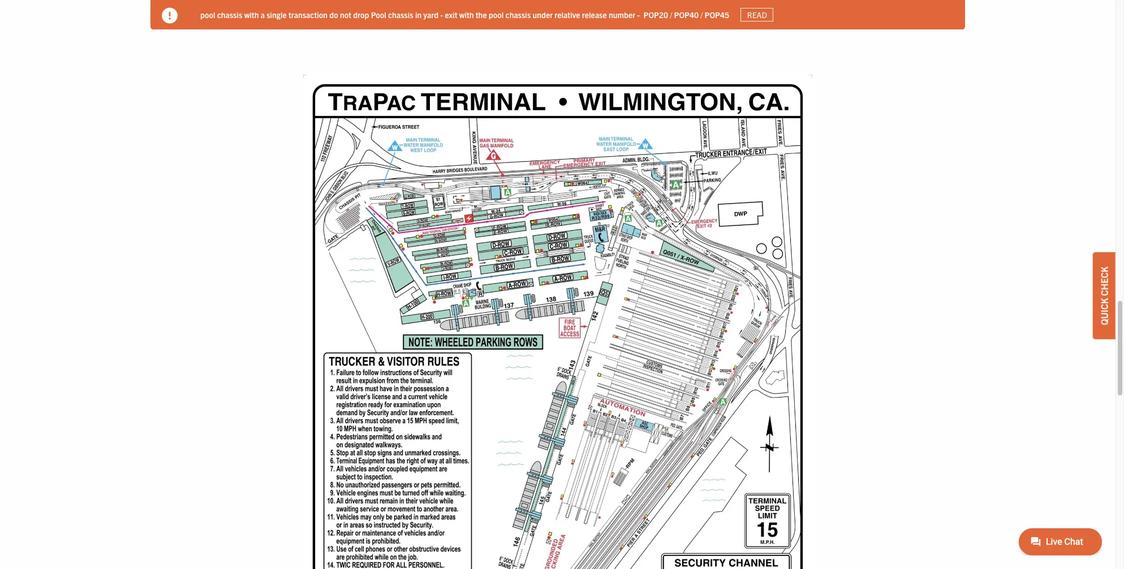 Task type: describe. For each thing, give the bounding box(es) containing it.
do
[[330, 9, 338, 20]]

pool
[[371, 9, 386, 20]]

pop40
[[674, 9, 699, 20]]

flips
[[200, 9, 217, 20]]

read link for flips schedule under gate hours
[[321, 8, 354, 22]]

pop45
[[705, 9, 730, 20]]

2 with from the left
[[460, 9, 474, 20]]

hours
[[290, 9, 310, 20]]

check
[[1099, 267, 1111, 296]]

2 chassis from the left
[[388, 9, 414, 20]]

quick check link
[[1094, 253, 1116, 340]]

read link for pool chassis with a single transaction  do not drop pool chassis in yard -  exit with the pool chassis under relative release number -  pop20 / pop40 / pop45
[[741, 8, 774, 22]]

quick
[[1099, 298, 1111, 325]]

read for flips schedule under gate hours
[[328, 10, 348, 20]]

a
[[261, 9, 265, 20]]

1 with from the left
[[244, 9, 259, 20]]

1 - from the left
[[441, 9, 443, 20]]

pop20
[[644, 9, 669, 20]]

3 chassis from the left
[[506, 9, 531, 20]]



Task type: vqa. For each thing, say whether or not it's contained in the screenshot.
1st / from left
yes



Task type: locate. For each thing, give the bounding box(es) containing it.
0 horizontal spatial read
[[328, 10, 348, 20]]

yard
[[424, 9, 439, 20]]

1 horizontal spatial chassis
[[388, 9, 414, 20]]

chassis right flips
[[217, 9, 243, 20]]

read link right pop45
[[741, 8, 774, 22]]

single
[[267, 9, 287, 20]]

1 / from the left
[[670, 9, 673, 20]]

release
[[582, 9, 607, 20]]

2 horizontal spatial chassis
[[506, 9, 531, 20]]

chassis
[[217, 9, 243, 20], [388, 9, 414, 20], [506, 9, 531, 20]]

solid image
[[162, 8, 178, 24]]

2 read from the left
[[748, 10, 768, 20]]

relative
[[555, 9, 581, 20]]

0 horizontal spatial pool
[[200, 9, 215, 20]]

under
[[252, 9, 272, 20], [533, 9, 553, 20]]

read for pool chassis with a single transaction  do not drop pool chassis in yard -  exit with the pool chassis under relative release number -  pop20 / pop40 / pop45
[[748, 10, 768, 20]]

in
[[415, 9, 422, 20]]

- left exit
[[441, 9, 443, 20]]

1 horizontal spatial read link
[[741, 8, 774, 22]]

under left relative
[[533, 9, 553, 20]]

/
[[670, 9, 673, 20], [701, 9, 703, 20]]

not
[[340, 9, 352, 20]]

with
[[244, 9, 259, 20], [460, 9, 474, 20]]

2 read link from the left
[[741, 8, 774, 22]]

2 pool from the left
[[489, 9, 504, 20]]

1 horizontal spatial -
[[638, 9, 640, 20]]

1 pool from the left
[[200, 9, 215, 20]]

read link right hours
[[321, 8, 354, 22]]

0 horizontal spatial with
[[244, 9, 259, 20]]

number
[[609, 9, 636, 20]]

pool chassis with a single transaction  do not drop pool chassis in yard -  exit with the pool chassis under relative release number -  pop20 / pop40 / pop45
[[200, 9, 730, 20]]

transaction
[[289, 9, 328, 20]]

1 read from the left
[[328, 10, 348, 20]]

the
[[476, 9, 487, 20]]

0 horizontal spatial chassis
[[217, 9, 243, 20]]

pool right the
[[489, 9, 504, 20]]

1 horizontal spatial with
[[460, 9, 474, 20]]

with left a
[[244, 9, 259, 20]]

under left gate
[[252, 9, 272, 20]]

read right pop45
[[748, 10, 768, 20]]

1 chassis from the left
[[217, 9, 243, 20]]

2 under from the left
[[533, 9, 553, 20]]

1 horizontal spatial read
[[748, 10, 768, 20]]

0 horizontal spatial -
[[441, 9, 443, 20]]

1 horizontal spatial pool
[[489, 9, 504, 20]]

gate
[[274, 9, 289, 20]]

with left the
[[460, 9, 474, 20]]

1 under from the left
[[252, 9, 272, 20]]

flips schedule under gate hours
[[200, 9, 310, 20]]

read link
[[321, 8, 354, 22], [741, 8, 774, 22]]

read left drop
[[328, 10, 348, 20]]

read
[[328, 10, 348, 20], [748, 10, 768, 20]]

chassis right the
[[506, 9, 531, 20]]

exit
[[445, 9, 458, 20]]

1 horizontal spatial /
[[701, 9, 703, 20]]

-
[[441, 9, 443, 20], [638, 9, 640, 20]]

schedule
[[219, 9, 250, 20]]

0 horizontal spatial under
[[252, 9, 272, 20]]

/ left pop45
[[701, 9, 703, 20]]

/ left 'pop40'
[[670, 9, 673, 20]]

1 read link from the left
[[321, 8, 354, 22]]

0 horizontal spatial /
[[670, 9, 673, 20]]

quick check
[[1099, 267, 1111, 325]]

chassis left the in
[[388, 9, 414, 20]]

2 - from the left
[[638, 9, 640, 20]]

drop
[[353, 9, 369, 20]]

0 horizontal spatial read link
[[321, 8, 354, 22]]

2 / from the left
[[701, 9, 703, 20]]

pool left schedule
[[200, 9, 215, 20]]

- right number
[[638, 9, 640, 20]]

pool
[[200, 9, 215, 20], [489, 9, 504, 20]]

1 horizontal spatial under
[[533, 9, 553, 20]]



